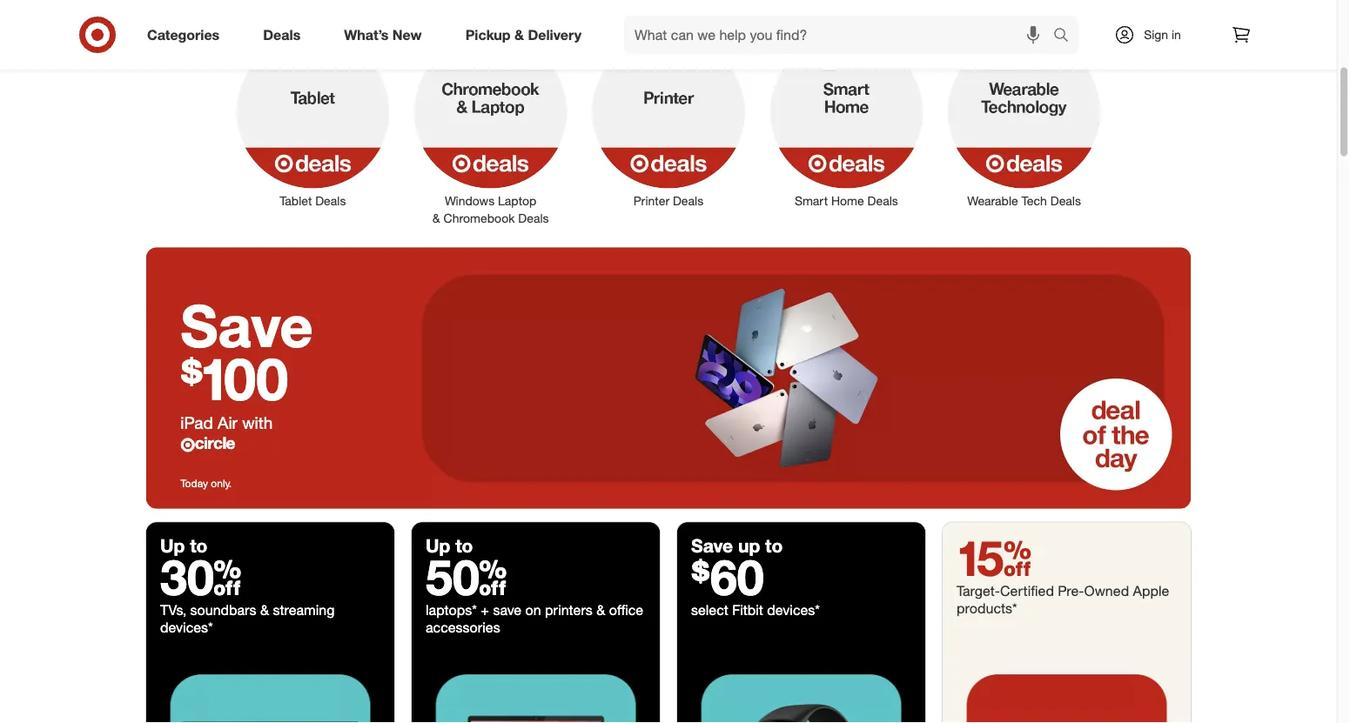 Task type: vqa. For each thing, say whether or not it's contained in the screenshot.
purchased in $179.99 reg $199.99 Sale When purchased online
no



Task type: describe. For each thing, give the bounding box(es) containing it.
printer deals
[[634, 193, 704, 208]]

tablet deals
[[280, 193, 346, 208]]

smart home deals link
[[757, 32, 935, 209]]

sign in
[[1144, 27, 1181, 42]]

up for 30
[[160, 535, 185, 557]]

1 horizontal spatial &
[[514, 26, 524, 43]]

fitbit
[[732, 602, 763, 619]]

deals left what's
[[263, 26, 301, 43]]

3 to from the left
[[765, 535, 783, 557]]

accessories
[[426, 619, 500, 636]]

tvs,
[[160, 602, 186, 619]]

circle
[[195, 433, 235, 453]]

pickup & delivery
[[465, 26, 582, 43]]

target black friday image for 50
[[412, 651, 660, 723]]

on
[[525, 602, 541, 619]]

target deal of the day image
[[146, 248, 1191, 509]]

printers
[[545, 602, 593, 619]]

what's
[[344, 26, 389, 43]]

15
[[957, 528, 1032, 587]]

select
[[691, 602, 729, 619]]

30
[[160, 547, 241, 606]]

ipad air with circle
[[180, 413, 273, 453]]

deals right tech at the right top of page
[[1051, 193, 1081, 208]]

pickup
[[465, 26, 511, 43]]

$100
[[180, 343, 288, 414]]

today only.
[[180, 477, 232, 490]]

home
[[831, 193, 864, 208]]

target-
[[957, 583, 1000, 600]]

what's new
[[344, 26, 422, 43]]

air
[[218, 413, 238, 433]]

50
[[426, 547, 507, 606]]

pre-
[[1058, 583, 1084, 600]]

up for 50
[[426, 535, 450, 557]]

certified
[[1000, 583, 1054, 600]]

windows laptop & chromebook deals link
[[402, 32, 580, 227]]

15 target-certified pre-owned apple products*
[[957, 528, 1169, 617]]

+
[[481, 602, 489, 619]]

$60
[[691, 547, 764, 606]]

windows laptop
[[445, 193, 537, 208]]

& inside laptops* + save on printers & office accessories
[[597, 602, 605, 619]]

categories
[[147, 26, 220, 43]]

tablet deals link
[[224, 32, 402, 209]]

new
[[392, 26, 422, 43]]

soundbars
[[190, 602, 256, 619]]

wearable
[[967, 193, 1018, 208]]

up
[[738, 535, 760, 557]]

laptops*
[[426, 602, 477, 619]]

what's new link
[[329, 16, 444, 54]]

in
[[1172, 27, 1181, 42]]

target black friday image for 30
[[146, 651, 394, 723]]

categories link
[[132, 16, 241, 54]]

ipad
[[180, 413, 213, 433]]

tvs, soundbars & streaming devices*
[[160, 602, 335, 636]]

apple
[[1133, 583, 1169, 600]]

sign
[[1144, 27, 1168, 42]]

pickup & delivery link
[[451, 16, 603, 54]]



Task type: locate. For each thing, give the bounding box(es) containing it.
1 horizontal spatial up
[[426, 535, 450, 557]]

1 vertical spatial devices*
[[160, 619, 213, 636]]

0 vertical spatial save
[[180, 290, 313, 360]]

up up laptops*
[[426, 535, 450, 557]]

& chromebook
[[432, 210, 515, 225]]

2 to from the left
[[455, 535, 473, 557]]

devices* inside the 'tvs, soundbars & streaming devices*'
[[160, 619, 213, 636]]

to
[[190, 535, 208, 557], [455, 535, 473, 557], [765, 535, 783, 557]]

wearable tech deals link
[[935, 32, 1113, 209]]

1 horizontal spatial target black friday image
[[412, 651, 660, 723]]

streaming
[[273, 602, 335, 619]]

search
[[1045, 28, 1087, 45]]

up
[[160, 535, 185, 557], [426, 535, 450, 557]]

owned
[[1084, 583, 1129, 600]]

up to down today on the bottom
[[160, 535, 208, 557]]

up to up laptops*
[[426, 535, 473, 557]]

What can we help you find? suggestions appear below search field
[[624, 16, 1058, 54]]

1 horizontal spatial to
[[455, 535, 473, 557]]

save up to
[[691, 535, 783, 557]]

1 vertical spatial save
[[691, 535, 733, 557]]

deals inside windows laptop & chromebook deals
[[518, 210, 549, 225]]

select fitbit devices*
[[691, 602, 820, 619]]

2 target black friday image from the left
[[412, 651, 660, 723]]

windows laptop & chromebook deals
[[432, 193, 549, 225]]

& left office
[[597, 602, 605, 619]]

1 up from the left
[[160, 535, 185, 557]]

0 horizontal spatial up to
[[160, 535, 208, 557]]

&
[[514, 26, 524, 43], [260, 602, 269, 619], [597, 602, 605, 619]]

to up laptops*
[[455, 535, 473, 557]]

save
[[180, 290, 313, 360], [691, 535, 733, 557]]

deals down windows laptop
[[518, 210, 549, 225]]

1 horizontal spatial save
[[691, 535, 733, 557]]

2 horizontal spatial to
[[765, 535, 783, 557]]

2 horizontal spatial target black friday image
[[677, 651, 925, 723]]

0 horizontal spatial save
[[180, 290, 313, 360]]

with
[[242, 413, 273, 433]]

save
[[493, 602, 522, 619]]

smart home deals
[[795, 193, 898, 208]]

printer deals link
[[580, 32, 757, 209]]

1 target black friday image from the left
[[146, 651, 394, 723]]

3 target black friday image from the left
[[677, 651, 925, 723]]

target black friday image
[[146, 651, 394, 723], [412, 651, 660, 723], [677, 651, 925, 723]]

wearable tech deals
[[967, 193, 1081, 208]]

printer
[[634, 193, 670, 208]]

2 up from the left
[[426, 535, 450, 557]]

laptops* + save on printers & office accessories
[[426, 602, 643, 636]]

& right pickup
[[514, 26, 524, 43]]

up to for 30
[[160, 535, 208, 557]]

today
[[180, 477, 208, 490]]

0 horizontal spatial target black friday image
[[146, 651, 394, 723]]

to down today on the bottom
[[190, 535, 208, 557]]

products*
[[957, 600, 1017, 617]]

to right up
[[765, 535, 783, 557]]

1 to from the left
[[190, 535, 208, 557]]

2 horizontal spatial &
[[597, 602, 605, 619]]

save for save
[[180, 290, 313, 360]]

0 horizontal spatial devices*
[[160, 619, 213, 636]]

0 horizontal spatial up
[[160, 535, 185, 557]]

0 vertical spatial devices*
[[767, 602, 820, 619]]

target black friday image for $60
[[677, 651, 925, 723]]

smart
[[795, 193, 828, 208]]

save for save up to
[[691, 535, 733, 557]]

to for 30
[[190, 535, 208, 557]]

& inside the 'tvs, soundbars & streaming devices*'
[[260, 602, 269, 619]]

1 horizontal spatial devices*
[[767, 602, 820, 619]]

0 horizontal spatial to
[[190, 535, 208, 557]]

devices*
[[767, 602, 820, 619], [160, 619, 213, 636]]

sign in link
[[1099, 16, 1208, 54]]

deals
[[263, 26, 301, 43], [315, 193, 346, 208], [673, 193, 704, 208], [868, 193, 898, 208], [1051, 193, 1081, 208], [518, 210, 549, 225]]

tablet
[[280, 193, 312, 208]]

up to
[[160, 535, 208, 557], [426, 535, 473, 557]]

0 horizontal spatial &
[[260, 602, 269, 619]]

1 up to from the left
[[160, 535, 208, 557]]

& left streaming
[[260, 602, 269, 619]]

up to for 50
[[426, 535, 473, 557]]

deals right tablet
[[315, 193, 346, 208]]

to for 50
[[455, 535, 473, 557]]

devices* right fitbit
[[767, 602, 820, 619]]

deals right the printer
[[673, 193, 704, 208]]

delivery
[[528, 26, 582, 43]]

tech
[[1022, 193, 1047, 208]]

deals link
[[248, 16, 322, 54]]

office
[[609, 602, 643, 619]]

1 horizontal spatial up to
[[426, 535, 473, 557]]

devices* down tvs,
[[160, 619, 213, 636]]

2 up to from the left
[[426, 535, 473, 557]]

search button
[[1045, 16, 1087, 57]]

up up tvs,
[[160, 535, 185, 557]]

deals right home
[[868, 193, 898, 208]]

only.
[[211, 477, 232, 490]]



